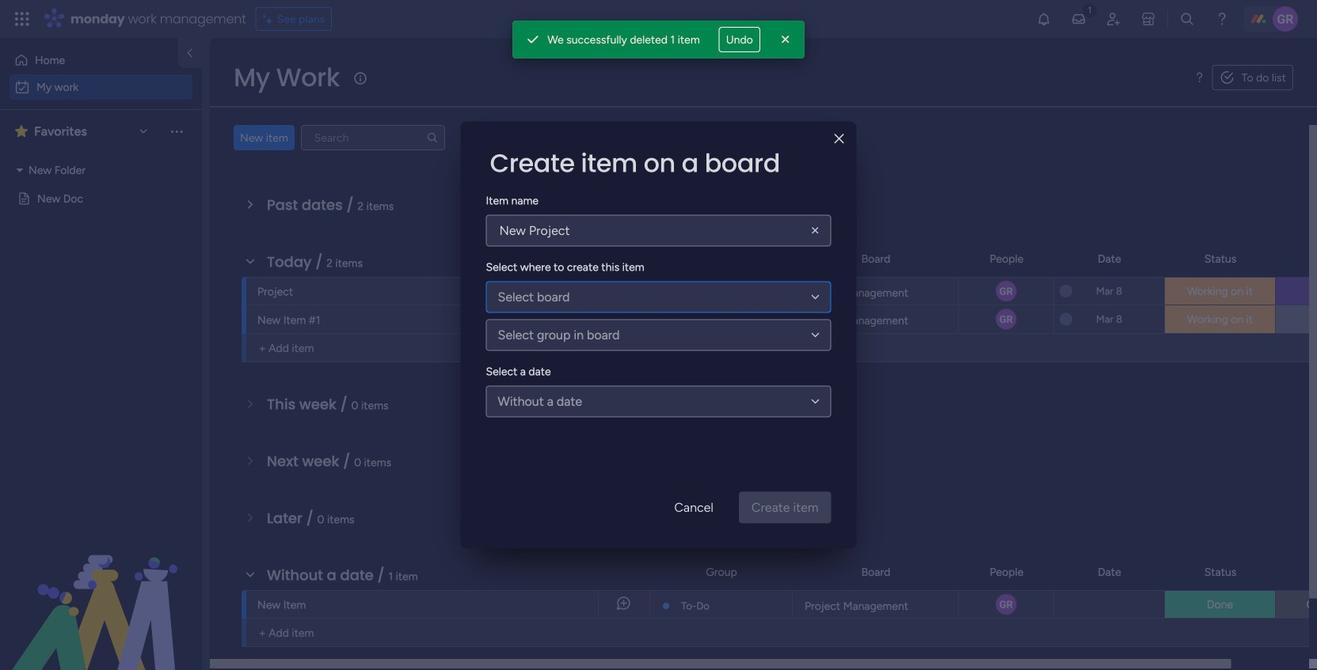 Task type: vqa. For each thing, say whether or not it's contained in the screenshot.
Search Field
yes



Task type: describe. For each thing, give the bounding box(es) containing it.
search everything image
[[1180, 11, 1195, 27]]

1 option from the top
[[10, 48, 169, 73]]

v2 star 2 image
[[15, 122, 28, 141]]

search image
[[426, 132, 439, 144]]

Filter dashboard by text search field
[[301, 125, 445, 151]]

lottie animation image
[[0, 511, 202, 671]]

For example, project proposal text field
[[486, 215, 831, 247]]



Task type: locate. For each thing, give the bounding box(es) containing it.
public board image
[[17, 191, 32, 206]]

update feed image
[[1071, 11, 1087, 27]]

invite members image
[[1106, 11, 1122, 27]]

1 vertical spatial option
[[10, 74, 192, 100]]

None search field
[[301, 125, 445, 151]]

alert
[[513, 21, 805, 59]]

option
[[10, 48, 169, 73], [10, 74, 192, 100]]

0 vertical spatial option
[[10, 48, 169, 73]]

1 vertical spatial close image
[[835, 133, 844, 145]]

help image
[[1214, 11, 1230, 27]]

1 horizontal spatial close image
[[835, 133, 844, 145]]

see plans image
[[263, 10, 277, 28]]

1 image
[[1083, 1, 1097, 19]]

monday marketplace image
[[1141, 11, 1157, 27]]

2 option from the top
[[10, 74, 192, 100]]

greg robinson image
[[1273, 6, 1298, 32]]

close image
[[778, 32, 794, 48], [835, 133, 844, 145]]

lottie animation element
[[0, 511, 202, 671]]

caret down image
[[17, 165, 23, 176]]

0 vertical spatial close image
[[778, 32, 794, 48]]

notifications image
[[1036, 11, 1052, 27]]

list box
[[0, 153, 202, 308]]

0 horizontal spatial close image
[[778, 32, 794, 48]]

select product image
[[14, 11, 30, 27]]



